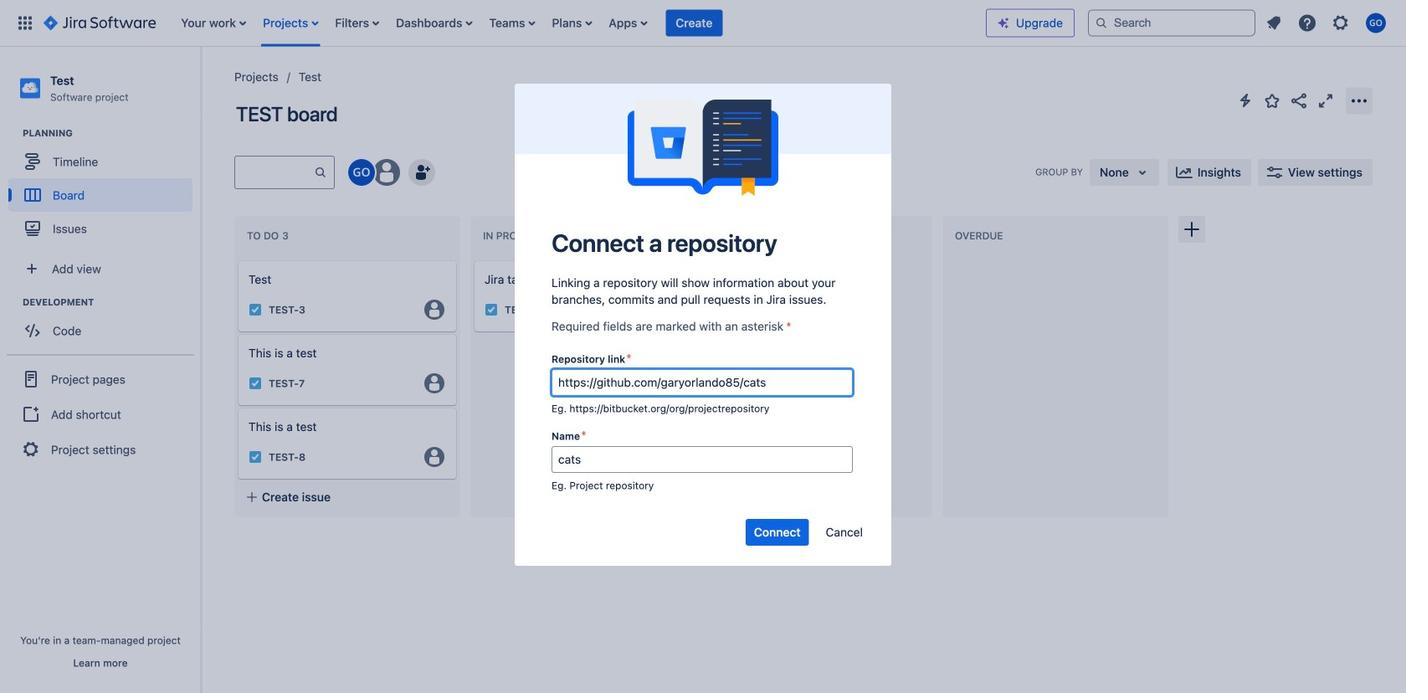Task type: vqa. For each thing, say whether or not it's contained in the screenshot.
first heading from the bottom of the Sidebar element
yes



Task type: describe. For each thing, give the bounding box(es) containing it.
create column image
[[1182, 219, 1202, 239]]

star test board image
[[1263, 91, 1283, 111]]

1 list item from the left
[[176, 0, 251, 46]]

Search field
[[1089, 10, 1256, 36]]

0 vertical spatial required image
[[627, 352, 636, 365]]

0 horizontal spatial required image
[[582, 429, 590, 442]]

7 list item from the left
[[604, 0, 653, 46]]

sidebar element
[[0, 47, 201, 693]]

in progress element
[[483, 230, 562, 242]]

2 list item from the left
[[258, 0, 323, 46]]

5 list item from the left
[[484, 0, 540, 46]]

4 list item from the left
[[391, 0, 478, 46]]

search image
[[1095, 16, 1109, 30]]

Search this board text field
[[235, 157, 314, 188]]

to do element
[[247, 230, 292, 242]]

1 task image from the top
[[249, 377, 262, 390]]



Task type: locate. For each thing, give the bounding box(es) containing it.
2 vertical spatial group
[[7, 354, 194, 473]]

1 horizontal spatial task image
[[485, 303, 498, 317]]

add people image
[[412, 162, 432, 183]]

1 horizontal spatial list
[[1259, 8, 1397, 38]]

1 vertical spatial task image
[[249, 450, 262, 464]]

task image
[[249, 377, 262, 390], [249, 450, 262, 464]]

primary element
[[10, 0, 986, 46]]

group
[[8, 127, 200, 251], [8, 296, 200, 353], [7, 354, 194, 473]]

heading
[[23, 127, 200, 140], [23, 296, 200, 309]]

banner
[[0, 0, 1407, 47]]

1 heading from the top
[[23, 127, 200, 140]]

task image for to do element
[[249, 303, 262, 317]]

jira software image
[[44, 13, 156, 33], [44, 13, 156, 33]]

0 vertical spatial group
[[8, 127, 200, 251]]

8 list item from the left
[[666, 0, 723, 46]]

task image down to do element
[[249, 303, 262, 317]]

None search field
[[1089, 10, 1256, 36]]

1 vertical spatial required image
[[582, 429, 590, 442]]

1 horizontal spatial required image
[[627, 352, 636, 365]]

list
[[173, 0, 986, 46], [1259, 8, 1397, 38]]

task image for in progress element
[[485, 303, 498, 317]]

0 vertical spatial heading
[[23, 127, 200, 140]]

2 task image from the top
[[249, 450, 262, 464]]

required image
[[787, 320, 795, 333]]

6 list item from the left
[[547, 0, 597, 46]]

list item
[[176, 0, 251, 46], [258, 0, 323, 46], [330, 0, 384, 46], [391, 0, 478, 46], [484, 0, 540, 46], [547, 0, 597, 46], [604, 0, 653, 46], [666, 0, 723, 46]]

0 horizontal spatial task image
[[249, 303, 262, 317]]

2 heading from the top
[[23, 296, 200, 309]]

1 task image from the left
[[249, 303, 262, 317]]

enter full screen image
[[1316, 91, 1336, 111]]

None text field
[[552, 369, 853, 396], [552, 446, 853, 473], [552, 369, 853, 396], [552, 446, 853, 473]]

1 vertical spatial group
[[8, 296, 200, 353]]

0 horizontal spatial list
[[173, 0, 986, 46]]

task image down in progress element
[[485, 303, 498, 317]]

task image
[[249, 303, 262, 317], [485, 303, 498, 317]]

1 vertical spatial heading
[[23, 296, 200, 309]]

3 list item from the left
[[330, 0, 384, 46]]

2 task image from the left
[[485, 303, 498, 317]]

dialog
[[515, 84, 892, 567]]

0 vertical spatial task image
[[249, 377, 262, 390]]

required image
[[627, 352, 636, 365], [582, 429, 590, 442]]



